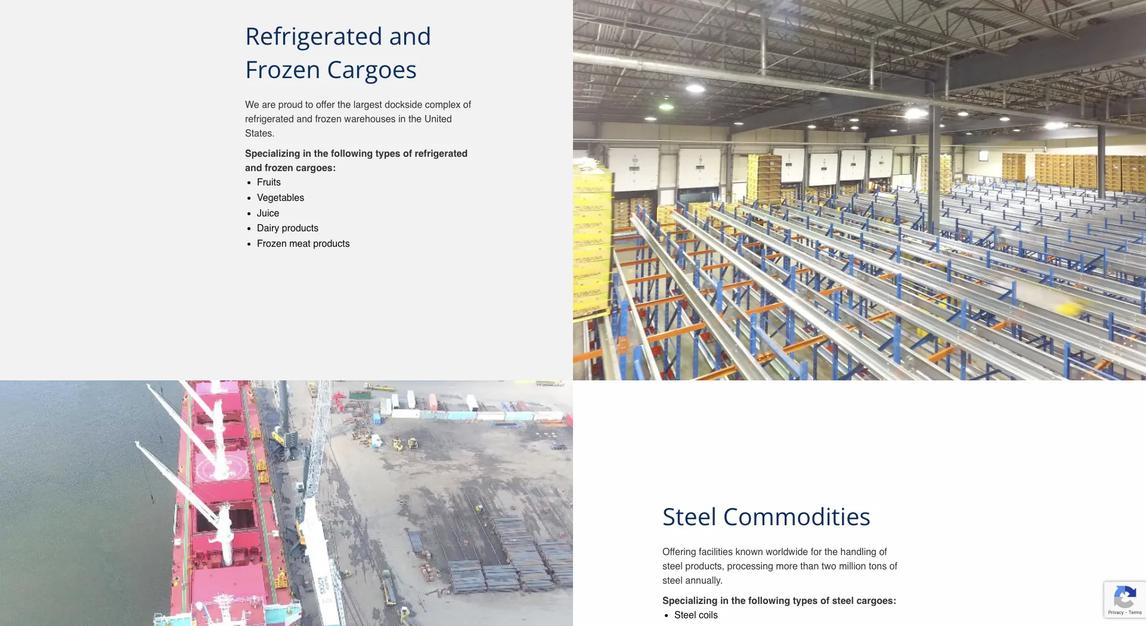 Task type: locate. For each thing, give the bounding box(es) containing it.
in
[[398, 114, 406, 124], [303, 148, 311, 159], [720, 596, 729, 606]]

vegetables
[[257, 192, 304, 203]]

steel
[[663, 500, 717, 532], [675, 610, 696, 621]]

for
[[811, 547, 822, 557]]

following
[[331, 148, 373, 159], [749, 596, 790, 606]]

following down offering facilities known worldwide for the handling of steel products, processing more than two million tons of steel annually.
[[749, 596, 790, 606]]

the inside offering facilities known worldwide for the handling of steel products, processing more than two million tons of steel annually.
[[825, 547, 838, 557]]

1 horizontal spatial in
[[398, 114, 406, 124]]

0 horizontal spatial cargoes:
[[296, 163, 336, 173]]

1 vertical spatial in
[[303, 148, 311, 159]]

and down to
[[297, 114, 313, 124]]

frozen up the proud
[[245, 52, 321, 85]]

in down the dockside
[[398, 114, 406, 124]]

frozen inside the following types of refrigerated and frozen cargoes:
[[265, 163, 293, 173]]

following inside the following types of refrigerated and frozen cargoes:
[[331, 148, 373, 159]]

1 vertical spatial and
[[297, 114, 313, 124]]

steel up offering
[[663, 500, 717, 532]]

of right tons
[[890, 561, 898, 572]]

0 vertical spatial refrigerated
[[245, 114, 294, 124]]

1 vertical spatial frozen
[[257, 238, 287, 249]]

frozen
[[245, 52, 321, 85], [257, 238, 287, 249]]

0 horizontal spatial following
[[331, 148, 373, 159]]

frozen down the specializing in
[[265, 163, 293, 173]]

1 vertical spatial refrigerated
[[415, 148, 468, 159]]

refrigerated down are
[[245, 114, 294, 124]]

products up meat
[[282, 223, 319, 233]]

types down than
[[793, 596, 818, 606]]

1 horizontal spatial cargoes:
[[857, 596, 897, 606]]

0 horizontal spatial and
[[245, 163, 262, 173]]

offering facilities known worldwide for the handling of steel products, processing more than two million tons of steel annually.
[[663, 547, 898, 586]]

in for specializing in the following types of steel cargoes: steel coils
[[720, 596, 729, 606]]

2 vertical spatial and
[[245, 163, 262, 173]]

1 vertical spatial cargoes:
[[857, 596, 897, 606]]

in inside the specializing in the following types of steel cargoes: steel coils
[[720, 596, 729, 606]]

steel left coils
[[675, 610, 696, 621]]

cargoes: inside the following types of refrigerated and frozen cargoes:
[[296, 163, 336, 173]]

products right meat
[[313, 238, 350, 249]]

frozen
[[315, 114, 342, 124], [265, 163, 293, 173]]

and
[[389, 19, 432, 52], [297, 114, 313, 124], [245, 163, 262, 173]]

dairy
[[257, 223, 279, 233]]

0 vertical spatial and
[[389, 19, 432, 52]]

specializing up coils
[[663, 596, 718, 606]]

offering
[[663, 547, 696, 557]]

cargoes: inside the specializing in the following types of steel cargoes: steel coils
[[857, 596, 897, 606]]

products
[[282, 223, 319, 233], [313, 238, 350, 249]]

1 vertical spatial specializing
[[663, 596, 718, 606]]

0 vertical spatial steel
[[663, 561, 683, 572]]

in for specializing in
[[303, 148, 311, 159]]

1 vertical spatial types
[[793, 596, 818, 606]]

cargoes: down tons
[[857, 596, 897, 606]]

specializing inside the specializing in the following types of steel cargoes: steel coils
[[663, 596, 718, 606]]

1 horizontal spatial and
[[297, 114, 313, 124]]

cargoes: down the specializing in
[[296, 163, 336, 173]]

0 vertical spatial cargoes:
[[296, 163, 336, 173]]

and inside we are proud to offer the largest dockside complex of refrigerated and frozen warehouses in the united states.
[[297, 114, 313, 124]]

in down annually.
[[720, 596, 729, 606]]

worldwide
[[766, 547, 808, 557]]

of inside we are proud to offer the largest dockside complex of refrigerated and frozen warehouses in the united states.
[[463, 99, 471, 110]]

the
[[338, 99, 351, 110], [409, 114, 422, 124], [314, 148, 328, 159], [825, 547, 838, 557], [732, 596, 746, 606]]

of down the dockside
[[403, 148, 412, 159]]

0 vertical spatial in
[[398, 114, 406, 124]]

types
[[376, 148, 401, 159], [793, 596, 818, 606]]

0 horizontal spatial in
[[303, 148, 311, 159]]

tons
[[869, 561, 887, 572]]

the right the specializing in
[[314, 148, 328, 159]]

1 horizontal spatial frozen
[[315, 114, 342, 124]]

meat
[[289, 238, 311, 249]]

juice
[[257, 207, 279, 218]]

handling
[[841, 547, 877, 557]]

2 horizontal spatial and
[[389, 19, 432, 52]]

the following types of refrigerated and frozen cargoes:
[[245, 148, 468, 173]]

steel inside the specializing in the following types of steel cargoes: steel coils
[[675, 610, 696, 621]]

0 vertical spatial following
[[331, 148, 373, 159]]

are
[[262, 99, 276, 110]]

0 horizontal spatial types
[[376, 148, 401, 159]]

0 horizontal spatial frozen
[[265, 163, 293, 173]]

specializing
[[245, 148, 300, 159], [663, 596, 718, 606]]

0 vertical spatial frozen
[[245, 52, 321, 85]]

refrigerated inside we are proud to offer the largest dockside complex of refrigerated and frozen warehouses in the united states.
[[245, 114, 294, 124]]

specializing for specializing in the following types of steel cargoes: steel coils
[[663, 596, 718, 606]]

0 horizontal spatial specializing
[[245, 148, 300, 159]]

in down to
[[303, 148, 311, 159]]

the up two at the right bottom
[[825, 547, 838, 557]]

and inside refrigerated and frozen cargoes
[[389, 19, 432, 52]]

2 vertical spatial steel
[[832, 596, 854, 606]]

0 vertical spatial specializing
[[245, 148, 300, 159]]

we are proud to offer the largest dockside complex of refrigerated and frozen warehouses in the united states.
[[245, 99, 471, 139]]

of inside the specializing in the following types of steel cargoes: steel coils
[[821, 596, 830, 606]]

specializing in
[[245, 148, 311, 159]]

specializing in the following types of steel cargoes: steel coils
[[663, 596, 897, 621]]

of
[[463, 99, 471, 110], [403, 148, 412, 159], [879, 547, 887, 557], [890, 561, 898, 572], [821, 596, 830, 606]]

and up cargoes
[[389, 19, 432, 52]]

united
[[424, 114, 452, 124]]

annually.
[[685, 575, 723, 586]]

of down two at the right bottom
[[821, 596, 830, 606]]

more
[[776, 561, 798, 572]]

refrigerated down united in the top of the page
[[415, 148, 468, 159]]

1 vertical spatial frozen
[[265, 163, 293, 173]]

steel commodities
[[663, 500, 871, 532]]

1 horizontal spatial refrigerated
[[415, 148, 468, 159]]

2 horizontal spatial in
[[720, 596, 729, 606]]

specializing down the states.
[[245, 148, 300, 159]]

cargoes:
[[296, 163, 336, 173], [857, 596, 897, 606]]

of right complex at the top of the page
[[463, 99, 471, 110]]

following down we are proud to offer the largest dockside complex of refrigerated and frozen warehouses in the united states.
[[331, 148, 373, 159]]

2 vertical spatial in
[[720, 596, 729, 606]]

cargoes: for steel
[[857, 596, 897, 606]]

frozen inside we are proud to offer the largest dockside complex of refrigerated and frozen warehouses in the united states.
[[315, 114, 342, 124]]

types down "warehouses"
[[376, 148, 401, 159]]

types inside the specializing in the following types of steel cargoes: steel coils
[[793, 596, 818, 606]]

0 vertical spatial types
[[376, 148, 401, 159]]

refrigerated
[[245, 114, 294, 124], [415, 148, 468, 159]]

facilities
[[699, 547, 733, 557]]

1 vertical spatial following
[[749, 596, 790, 606]]

frozen down the offer at the left
[[315, 114, 342, 124]]

1 horizontal spatial types
[[793, 596, 818, 606]]

0 vertical spatial frozen
[[315, 114, 342, 124]]

frozen down dairy
[[257, 238, 287, 249]]

1 vertical spatial steel
[[675, 610, 696, 621]]

and up fruits
[[245, 163, 262, 173]]

the down processing at right
[[732, 596, 746, 606]]

1 horizontal spatial specializing
[[663, 596, 718, 606]]

steel
[[663, 561, 683, 572], [663, 575, 683, 586], [832, 596, 854, 606]]

0 horizontal spatial refrigerated
[[245, 114, 294, 124]]

1 horizontal spatial following
[[749, 596, 790, 606]]



Task type: vqa. For each thing, say whether or not it's contained in the screenshot.
the right our
no



Task type: describe. For each thing, give the bounding box(es) containing it.
refrigerated
[[245, 19, 383, 52]]

frozen inside refrigerated and frozen cargoes
[[245, 52, 321, 85]]

frozen inside fruits vegetables juice dairy products frozen meat products
[[257, 238, 287, 249]]

following inside the specializing in the following types of steel cargoes: steel coils
[[749, 596, 790, 606]]

1 vertical spatial steel
[[663, 575, 683, 586]]

steel inside the specializing in the following types of steel cargoes: steel coils
[[832, 596, 854, 606]]

and inside the following types of refrigerated and frozen cargoes:
[[245, 163, 262, 173]]

coils
[[699, 610, 718, 621]]

refrigerated inside the following types of refrigerated and frozen cargoes:
[[415, 148, 468, 159]]

to
[[305, 99, 313, 110]]

products,
[[685, 561, 725, 572]]

1 vertical spatial products
[[313, 238, 350, 249]]

fruits vegetables juice dairy products frozen meat products
[[257, 177, 350, 249]]

the down the dockside
[[409, 114, 422, 124]]

the inside the specializing in the following types of steel cargoes: steel coils
[[732, 596, 746, 606]]

processing
[[727, 561, 774, 572]]

refrigerated and frozen cargoes
[[245, 19, 432, 85]]

two
[[822, 561, 837, 572]]

in inside we are proud to offer the largest dockside complex of refrigerated and frozen warehouses in the united states.
[[398, 114, 406, 124]]

warehouses
[[344, 114, 396, 124]]

cargoes
[[327, 52, 417, 85]]

cargoes: for frozen
[[296, 163, 336, 173]]

states.
[[245, 128, 275, 139]]

known
[[736, 547, 763, 557]]

of up tons
[[879, 547, 887, 557]]

million
[[839, 561, 866, 572]]

types inside the following types of refrigerated and frozen cargoes:
[[376, 148, 401, 159]]

of inside the following types of refrigerated and frozen cargoes:
[[403, 148, 412, 159]]

than
[[801, 561, 819, 572]]

largest
[[354, 99, 382, 110]]

0 vertical spatial products
[[282, 223, 319, 233]]

dockside
[[385, 99, 423, 110]]

proud
[[278, 99, 303, 110]]

the right the offer at the left
[[338, 99, 351, 110]]

offer
[[316, 99, 335, 110]]

complex
[[425, 99, 461, 110]]

we
[[245, 99, 259, 110]]

specializing for specializing in
[[245, 148, 300, 159]]

0 vertical spatial steel
[[663, 500, 717, 532]]

the inside the following types of refrigerated and frozen cargoes:
[[314, 148, 328, 159]]

fruits
[[257, 177, 281, 188]]

commodities
[[723, 500, 871, 532]]



